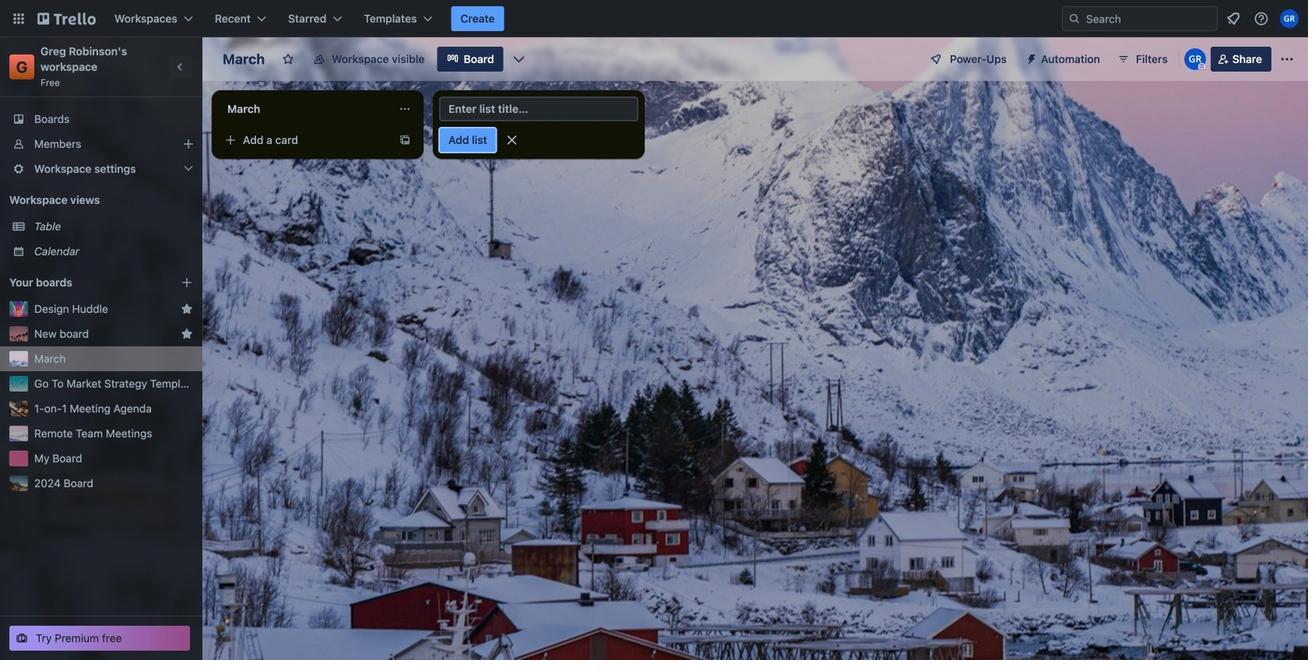 Task type: describe. For each thing, give the bounding box(es) containing it.
primary element
[[0, 0, 1308, 37]]

greg robinson (gregrobinson96) image
[[1184, 48, 1206, 70]]

2 starred icon image from the top
[[181, 328, 193, 340]]

1 starred icon image from the top
[[181, 303, 193, 315]]

create from template… image
[[399, 134, 411, 146]]

customize views image
[[511, 51, 527, 67]]

cancel list editing image
[[504, 132, 520, 148]]

show menu image
[[1280, 51, 1295, 67]]

Search field
[[1062, 6, 1218, 31]]

sm image
[[1020, 47, 1041, 69]]



Task type: locate. For each thing, give the bounding box(es) containing it.
Enter list title… text field
[[439, 97, 639, 121]]

greg robinson (gregrobinson96) image
[[1280, 9, 1299, 28]]

0 notifications image
[[1224, 9, 1243, 28]]

open information menu image
[[1254, 11, 1270, 26]]

starred icon image
[[181, 303, 193, 315], [181, 328, 193, 340]]

0 vertical spatial starred icon image
[[181, 303, 193, 315]]

this member is an admin of this board. image
[[1198, 63, 1205, 70]]

search image
[[1069, 12, 1081, 25]]

1 vertical spatial starred icon image
[[181, 328, 193, 340]]

add board image
[[181, 276, 193, 289]]

your boards with 8 items element
[[9, 273, 157, 292]]

None text field
[[218, 97, 393, 121]]

back to home image
[[37, 6, 96, 31]]

workspace navigation collapse icon image
[[170, 56, 192, 78]]

star or unstar board image
[[282, 53, 294, 65]]

Board name text field
[[215, 47, 273, 72]]



Task type: vqa. For each thing, say whether or not it's contained in the screenshot.
left 'Greg Robinson (gregrobinson96)' "image"
yes



